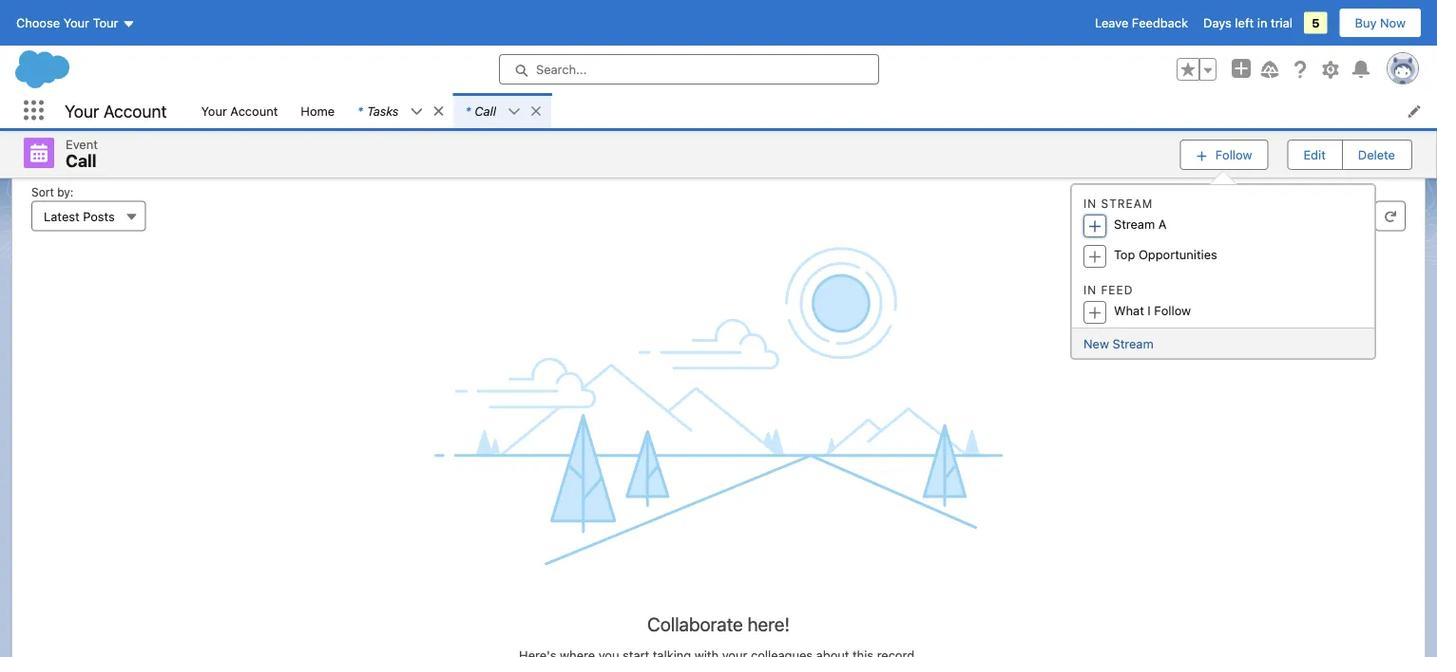Task type: describe. For each thing, give the bounding box(es) containing it.
sort
[[31, 186, 54, 199]]

left
[[1235, 16, 1254, 30]]

your inside popup button
[[63, 16, 89, 30]]

related link
[[259, 35, 341, 59]]

feed
[[1101, 284, 1133, 297]]

trial
[[1271, 16, 1293, 30]]

text default image for * tasks
[[410, 105, 423, 118]]

days left in trial
[[1203, 16, 1293, 30]]

list containing your account
[[190, 93, 1437, 128]]

a
[[1159, 218, 1167, 232]]

delete
[[1358, 148, 1395, 162]]

choose your tour
[[16, 16, 118, 30]]

stream for new stream
[[1113, 337, 1154, 351]]

tour
[[93, 16, 118, 30]]

0 horizontal spatial follow
[[1154, 304, 1191, 318]]

now
[[1380, 16, 1406, 30]]

event call
[[66, 137, 98, 171]]

latest
[[44, 209, 79, 223]]

post link
[[36, 80, 89, 111]]

latest posts
[[44, 209, 115, 223]]

your down the "details" link
[[201, 104, 227, 118]]

delete button
[[1343, 140, 1411, 169]]

chatter
[[368, 35, 424, 53]]

share for share an update...
[[630, 128, 663, 143]]

buy now button
[[1339, 8, 1422, 38]]

1 list item from the left
[[346, 93, 454, 128]]

new stream link
[[1084, 337, 1154, 351]]

* for * tasks
[[358, 104, 363, 118]]

related
[[274, 35, 326, 53]]

what i follow
[[1114, 304, 1191, 318]]

5
[[1312, 16, 1320, 30]]

buy now
[[1355, 16, 1406, 30]]

1 horizontal spatial your account
[[201, 104, 278, 118]]

edit
[[1304, 148, 1326, 162]]

share for share
[[1340, 128, 1374, 143]]

in for in stream
[[1084, 197, 1097, 211]]

meeting digest link
[[24, 35, 159, 59]]

home link
[[289, 93, 346, 128]]

text default image for * call
[[508, 105, 521, 118]]

tab list containing post
[[35, 79, 1402, 112]]

in
[[1257, 16, 1268, 30]]

meeting digest
[[39, 35, 143, 53]]

edit button
[[1288, 140, 1341, 169]]

days
[[1203, 16, 1232, 30]]

your up event
[[65, 101, 99, 121]]

* tasks
[[358, 104, 399, 118]]

share an update... button
[[48, 120, 1317, 151]]

your account link
[[190, 93, 289, 128]]

buy
[[1355, 16, 1377, 30]]

0 horizontal spatial account
[[104, 101, 167, 121]]

what
[[1114, 304, 1144, 318]]

1 text default image from the left
[[432, 105, 445, 118]]

home
[[301, 104, 335, 118]]

0 vertical spatial group
[[1177, 58, 1217, 81]]



Task type: vqa. For each thing, say whether or not it's contained in the screenshot.
Meeting Digest link
yes



Task type: locate. For each thing, give the bounding box(es) containing it.
call left text default image
[[475, 104, 496, 118]]

share up delete
[[1340, 128, 1374, 143]]

1 vertical spatial stream
[[1114, 218, 1155, 232]]

follow button
[[1180, 139, 1269, 170]]

stream down what
[[1113, 337, 1154, 351]]

post
[[48, 87, 77, 103]]

tab list
[[35, 79, 1402, 112]]

tasks
[[367, 104, 399, 118]]

share left the an
[[630, 128, 663, 143]]

collaborate here!
[[647, 613, 790, 635]]

poll
[[102, 87, 124, 103]]

account
[[104, 101, 167, 121], [230, 104, 278, 118]]

search...
[[536, 62, 587, 77]]

0 vertical spatial stream
[[1101, 197, 1153, 211]]

1 vertical spatial in
[[1084, 284, 1097, 297]]

in stream
[[1084, 197, 1153, 211]]

an
[[666, 128, 680, 143]]

your account up event
[[65, 101, 167, 121]]

*
[[358, 104, 363, 118], [465, 104, 471, 118]]

* left text default image
[[465, 104, 471, 118]]

1 horizontal spatial follow
[[1216, 148, 1252, 162]]

* call
[[465, 104, 496, 118]]

feedback
[[1132, 16, 1188, 30]]

list item down chatter link
[[346, 93, 454, 128]]

2 list item from the left
[[454, 93, 551, 128]]

1 in from the top
[[1084, 197, 1097, 211]]

posts
[[83, 209, 115, 223]]

stream for in stream
[[1101, 197, 1153, 211]]

* for * call
[[465, 104, 471, 118]]

0 vertical spatial call
[[475, 104, 496, 118]]

2 in from the top
[[1084, 284, 1097, 297]]

details
[[185, 35, 232, 53]]

0 horizontal spatial share
[[630, 128, 663, 143]]

2 horizontal spatial text default image
[[508, 105, 521, 118]]

1 horizontal spatial text default image
[[432, 105, 445, 118]]

call
[[475, 104, 496, 118], [66, 151, 97, 171]]

1 horizontal spatial share
[[1340, 128, 1374, 143]]

text default image right tasks at left
[[410, 105, 423, 118]]

follow up search this feed... search field
[[1216, 148, 1252, 162]]

leave feedback
[[1095, 16, 1188, 30]]

stream down in stream at top right
[[1114, 218, 1155, 232]]

stream
[[1101, 197, 1153, 211], [1114, 218, 1155, 232], [1113, 337, 1154, 351]]

in left feed
[[1084, 284, 1097, 297]]

1 vertical spatial follow
[[1154, 304, 1191, 318]]

0 vertical spatial follow
[[1216, 148, 1252, 162]]

1 share from the left
[[630, 128, 663, 143]]

call inside list item
[[475, 104, 496, 118]]

by:
[[57, 186, 74, 199]]

group
[[1177, 58, 1217, 81], [1180, 138, 1413, 172]]

2 * from the left
[[465, 104, 471, 118]]

update...
[[684, 128, 735, 143]]

call for * call
[[475, 104, 496, 118]]

2 text default image from the left
[[410, 105, 423, 118]]

your account down the "details" link
[[201, 104, 278, 118]]

poll link
[[89, 80, 136, 111]]

0 horizontal spatial call
[[66, 151, 97, 171]]

in up in feed
[[1084, 197, 1097, 211]]

list item down search...
[[454, 93, 551, 128]]

call for event call
[[66, 151, 97, 171]]

sort by:
[[31, 186, 74, 199]]

Sort by: button
[[31, 201, 146, 231]]

opportunities
[[1139, 248, 1218, 262]]

2 vertical spatial stream
[[1113, 337, 1154, 351]]

event
[[66, 137, 98, 151]]

account left home "link"
[[230, 104, 278, 118]]

1 * from the left
[[358, 104, 363, 118]]

collaborate here! status
[[24, 567, 1414, 658]]

in for in feed
[[1084, 284, 1097, 297]]

new
[[1084, 337, 1109, 351]]

text default image left text default image
[[508, 105, 521, 118]]

follow right i
[[1154, 304, 1191, 318]]

leave feedback link
[[1095, 16, 1188, 30]]

* left tasks at left
[[358, 104, 363, 118]]

call up by:
[[66, 151, 97, 171]]

text default image
[[432, 105, 445, 118], [410, 105, 423, 118], [508, 105, 521, 118]]

details link
[[170, 35, 248, 59]]

call inside event call
[[66, 151, 97, 171]]

your up meeting
[[63, 16, 89, 30]]

1 horizontal spatial account
[[230, 104, 278, 118]]

stream up stream a
[[1101, 197, 1153, 211]]

text default image
[[530, 105, 543, 118]]

your account
[[65, 101, 167, 121], [201, 104, 278, 118]]

share
[[630, 128, 663, 143], [1340, 128, 1374, 143]]

collaborate
[[647, 613, 743, 635]]

2 share from the left
[[1340, 128, 1374, 143]]

follow inside button
[[1216, 148, 1252, 162]]

0 horizontal spatial your account
[[65, 101, 167, 121]]

Search this feed... search field
[[1083, 201, 1368, 231]]

top
[[1114, 248, 1135, 262]]

chatter link
[[353, 35, 439, 59]]

share inside "button"
[[1340, 128, 1374, 143]]

digest
[[99, 35, 143, 53]]

0 horizontal spatial *
[[358, 104, 363, 118]]

choose
[[16, 16, 60, 30]]

your
[[63, 16, 89, 30], [65, 101, 99, 121], [201, 104, 227, 118]]

account down digest
[[104, 101, 167, 121]]

new stream
[[1084, 337, 1154, 351]]

here!
[[748, 613, 790, 635]]

in feed
[[1084, 284, 1133, 297]]

3 text default image from the left
[[508, 105, 521, 118]]

list item
[[346, 93, 454, 128], [454, 93, 551, 128]]

leave
[[1095, 16, 1129, 30]]

list
[[190, 93, 1437, 128]]

share inside button
[[630, 128, 663, 143]]

share button
[[1324, 120, 1390, 151]]

0 vertical spatial in
[[1084, 197, 1097, 211]]

meeting
[[39, 35, 95, 53]]

text default image left * call
[[432, 105, 445, 118]]

search... button
[[499, 54, 879, 85]]

top opportunities
[[1114, 248, 1218, 262]]

0 horizontal spatial text default image
[[410, 105, 423, 118]]

stream a
[[1114, 218, 1167, 232]]

in
[[1084, 197, 1097, 211], [1084, 284, 1097, 297]]

follow
[[1216, 148, 1252, 162], [1154, 304, 1191, 318]]

i
[[1148, 304, 1151, 318]]

group containing follow
[[1180, 138, 1413, 172]]

1 vertical spatial group
[[1180, 138, 1413, 172]]

choose your tour button
[[15, 8, 136, 38]]

share an update...
[[630, 128, 735, 143]]

1 vertical spatial call
[[66, 151, 97, 171]]

1 horizontal spatial call
[[475, 104, 496, 118]]

1 horizontal spatial *
[[465, 104, 471, 118]]



